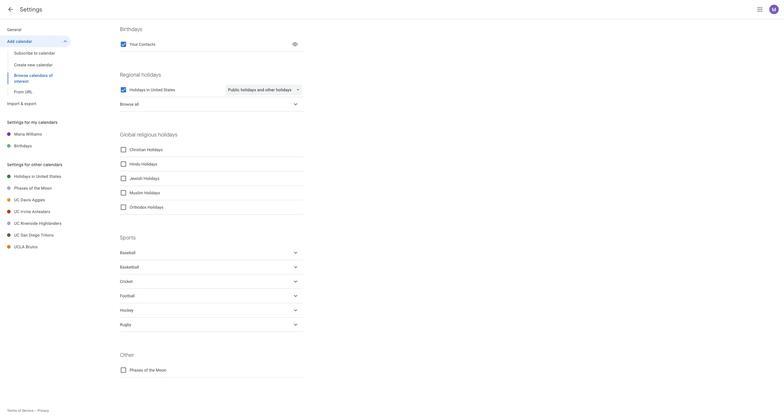 Task type: locate. For each thing, give the bounding box(es) containing it.
united up the phases of the moon "link"
[[36, 174, 48, 179]]

0 vertical spatial birthdays
[[120, 26, 142, 33]]

birthdays down maria
[[14, 144, 32, 148]]

phases of the moon down holidays in united states tree item
[[14, 186, 52, 191]]

of
[[49, 73, 53, 78], [29, 186, 33, 191], [144, 368, 148, 373], [18, 409, 21, 413]]

uc
[[14, 198, 20, 203], [14, 210, 20, 214], [14, 221, 20, 226], [14, 233, 20, 238]]

in
[[147, 88, 150, 92], [32, 174, 35, 179]]

holidays right religious
[[158, 132, 178, 138]]

holidays
[[130, 88, 146, 92], [147, 148, 163, 152], [141, 162, 157, 167], [14, 174, 30, 179], [144, 176, 159, 181], [144, 191, 160, 196], [148, 205, 163, 210]]

2 uc from the top
[[14, 210, 20, 214]]

calendars up holidays in united states link
[[43, 162, 62, 168]]

holidays
[[142, 72, 161, 78], [158, 132, 178, 138]]

the inside "link"
[[34, 186, 40, 191]]

anteaters
[[32, 210, 50, 214]]

4 uc from the top
[[14, 233, 20, 238]]

holidays right orthodox
[[148, 205, 163, 210]]

uc left riverside
[[14, 221, 20, 226]]

holidays in united states
[[130, 88, 175, 92], [14, 174, 61, 179]]

1 vertical spatial holidays
[[158, 132, 178, 138]]

phases up davis at the left
[[14, 186, 28, 191]]

settings for settings
[[20, 6, 42, 13]]

hockey
[[120, 308, 134, 313]]

0 horizontal spatial phases of the moon
[[14, 186, 52, 191]]

1 vertical spatial settings
[[7, 120, 23, 125]]

uc riverside highlanders link
[[14, 218, 71, 230]]

uc left irvine
[[14, 210, 20, 214]]

0 vertical spatial in
[[147, 88, 150, 92]]

1 horizontal spatial the
[[149, 368, 155, 373]]

bruins
[[26, 245, 38, 250]]

phases of the moon tree item
[[0, 183, 71, 194]]

general
[[7, 27, 21, 32]]

hindu
[[130, 162, 140, 167]]

holidays down settings for other calendars
[[14, 174, 30, 179]]

0 vertical spatial holidays in united states
[[130, 88, 175, 92]]

settings for my calendars
[[7, 120, 58, 125]]

uc inside "tree item"
[[14, 210, 20, 214]]

calendars
[[29, 73, 48, 78], [38, 120, 58, 125], [43, 162, 62, 168]]

uc left san
[[14, 233, 20, 238]]

1 vertical spatial birthdays
[[14, 144, 32, 148]]

import
[[7, 101, 20, 106]]

3 uc from the top
[[14, 221, 20, 226]]

calendars inside browse calendars of interest
[[29, 73, 48, 78]]

0 vertical spatial states
[[164, 88, 175, 92]]

holidays in united states down regional holidays
[[130, 88, 175, 92]]

uc davis aggies
[[14, 198, 45, 203]]

phases down "other"
[[130, 368, 143, 373]]

for left my
[[24, 120, 30, 125]]

1 vertical spatial united
[[36, 174, 48, 179]]

regional holidays
[[120, 72, 161, 78]]

0 vertical spatial calendar
[[16, 39, 32, 44]]

1 vertical spatial browse
[[120, 102, 134, 107]]

global religious holidays
[[120, 132, 178, 138]]

holidays up orthodox holidays
[[144, 191, 160, 196]]

for left other
[[24, 162, 30, 168]]

riverside
[[21, 221, 38, 226]]

group
[[0, 47, 71, 98]]

calendar right to at the left top
[[39, 51, 55, 56]]

import & export
[[7, 101, 36, 106]]

davis
[[21, 198, 31, 203]]

1 vertical spatial in
[[32, 174, 35, 179]]

other
[[31, 162, 42, 168]]

create
[[14, 63, 26, 67]]

1 horizontal spatial states
[[164, 88, 175, 92]]

united down regional holidays
[[151, 88, 163, 92]]

calendar right new
[[36, 63, 53, 67]]

export
[[24, 101, 36, 106]]

url
[[25, 90, 33, 94]]

0 vertical spatial the
[[34, 186, 40, 191]]

0 horizontal spatial phases
[[14, 186, 28, 191]]

0 vertical spatial phases of the moon
[[14, 186, 52, 191]]

calendars for other
[[43, 162, 62, 168]]

service
[[22, 409, 33, 413]]

0 horizontal spatial in
[[32, 174, 35, 179]]

states inside tree item
[[49, 174, 61, 179]]

phases of the moon down "other"
[[130, 368, 166, 373]]

jewish
[[130, 176, 143, 181]]

holidays right regional
[[142, 72, 161, 78]]

holidays right jewish
[[144, 176, 159, 181]]

browse inside browse calendars of interest
[[14, 73, 28, 78]]

cricket
[[120, 280, 133, 284]]

browse up interest
[[14, 73, 28, 78]]

2 vertical spatial settings
[[7, 162, 23, 168]]

cricket tree item
[[120, 275, 303, 289]]

for for other
[[24, 162, 30, 168]]

uc san diego tritons tree item
[[0, 230, 71, 241]]

1 vertical spatial phases
[[130, 368, 143, 373]]

0 horizontal spatial birthdays
[[14, 144, 32, 148]]

1 horizontal spatial birthdays
[[120, 26, 142, 33]]

1 horizontal spatial browse
[[120, 102, 134, 107]]

baseball
[[120, 251, 136, 255]]

highlanders
[[39, 221, 62, 226]]

united inside holidays in united states link
[[36, 174, 48, 179]]

holidays in united states inside tree item
[[14, 174, 61, 179]]

0 horizontal spatial moon
[[41, 186, 52, 191]]

browse
[[14, 73, 28, 78], [120, 102, 134, 107]]

0 vertical spatial browse
[[14, 73, 28, 78]]

tree
[[0, 24, 71, 110]]

states
[[164, 88, 175, 92], [49, 174, 61, 179]]

0 vertical spatial calendars
[[29, 73, 48, 78]]

1 horizontal spatial phases
[[130, 368, 143, 373]]

settings up maria
[[7, 120, 23, 125]]

0 vertical spatial settings
[[20, 6, 42, 13]]

0 vertical spatial moon
[[41, 186, 52, 191]]

the
[[34, 186, 40, 191], [149, 368, 155, 373]]

1 vertical spatial holidays in united states
[[14, 174, 61, 179]]

settings right go back image
[[20, 6, 42, 13]]

sports
[[120, 235, 136, 242]]

hindu holidays
[[130, 162, 157, 167]]

None field
[[226, 85, 305, 95]]

your
[[130, 42, 138, 47]]

calendars right my
[[38, 120, 58, 125]]

holidays in united states tree item
[[0, 171, 71, 183]]

0 horizontal spatial states
[[49, 174, 61, 179]]

birthdays tree item
[[0, 140, 71, 152]]

jewish holidays
[[130, 176, 159, 181]]

1 horizontal spatial united
[[151, 88, 163, 92]]

calendar
[[16, 39, 32, 44], [39, 51, 55, 56], [36, 63, 53, 67]]

holidays up all
[[130, 88, 146, 92]]

phases of the moon
[[14, 186, 52, 191], [130, 368, 166, 373]]

in inside tree item
[[32, 174, 35, 179]]

0 horizontal spatial holidays in united states
[[14, 174, 61, 179]]

phases
[[14, 186, 28, 191], [130, 368, 143, 373]]

birthdays up your
[[120, 26, 142, 33]]

football
[[120, 294, 135, 299]]

holidays inside tree item
[[14, 174, 30, 179]]

2 vertical spatial calendar
[[36, 63, 53, 67]]

phases inside "link"
[[14, 186, 28, 191]]

0 horizontal spatial browse
[[14, 73, 28, 78]]

1 horizontal spatial phases of the moon
[[130, 368, 166, 373]]

1 vertical spatial for
[[24, 162, 30, 168]]

1 uc from the top
[[14, 198, 20, 203]]

settings for other calendars
[[7, 162, 62, 168]]

browse left all
[[120, 102, 134, 107]]

browse inside tree item
[[120, 102, 134, 107]]

uc irvine anteaters tree item
[[0, 206, 71, 218]]

other
[[120, 352, 134, 359]]

ucla bruins tree item
[[0, 241, 71, 253]]

1 for from the top
[[24, 120, 30, 125]]

holidays down global religious holidays
[[147, 148, 163, 152]]

1 horizontal spatial moon
[[156, 368, 166, 373]]

0 vertical spatial for
[[24, 120, 30, 125]]

1 horizontal spatial holidays in united states
[[130, 88, 175, 92]]

1 vertical spatial the
[[149, 368, 155, 373]]

uc irvine anteaters link
[[14, 206, 71, 218]]

2 vertical spatial calendars
[[43, 162, 62, 168]]

ucla bruins
[[14, 245, 38, 250]]

football tree item
[[120, 289, 303, 304]]

1 vertical spatial calendar
[[39, 51, 55, 56]]

holidays for christian holidays
[[147, 148, 163, 152]]

1 horizontal spatial in
[[147, 88, 150, 92]]

uc left davis at the left
[[14, 198, 20, 203]]

terms of service link
[[7, 409, 33, 413]]

in down settings for other calendars
[[32, 174, 35, 179]]

1 vertical spatial calendars
[[38, 120, 58, 125]]

maria williams
[[14, 132, 42, 137]]

calendars down create new calendar
[[29, 73, 48, 78]]

browse all
[[120, 102, 139, 107]]

0 horizontal spatial the
[[34, 186, 40, 191]]

moon
[[41, 186, 52, 191], [156, 368, 166, 373]]

–
[[34, 409, 37, 413]]

united
[[151, 88, 163, 92], [36, 174, 48, 179]]

2 for from the top
[[24, 162, 30, 168]]

1 vertical spatial phases of the moon
[[130, 368, 166, 373]]

holidays in united states link
[[14, 171, 71, 183]]

maria williams tree item
[[0, 128, 71, 140]]

in down regional holidays
[[147, 88, 150, 92]]

holidays right the hindu
[[141, 162, 157, 167]]

to
[[34, 51, 38, 56]]

settings
[[20, 6, 42, 13], [7, 120, 23, 125], [7, 162, 23, 168]]

calendar up subscribe
[[16, 39, 32, 44]]

birthdays
[[120, 26, 142, 33], [14, 144, 32, 148]]

0 vertical spatial phases
[[14, 186, 28, 191]]

basketball
[[120, 265, 139, 270]]

moon inside "link"
[[41, 186, 52, 191]]

0 horizontal spatial united
[[36, 174, 48, 179]]

holidays in united states down other
[[14, 174, 61, 179]]

orthodox
[[130, 205, 147, 210]]

uc for uc irvine anteaters
[[14, 210, 20, 214]]

privacy
[[37, 409, 49, 413]]

1 vertical spatial states
[[49, 174, 61, 179]]

settings left other
[[7, 162, 23, 168]]

muslim
[[130, 191, 143, 196]]



Task type: vqa. For each thing, say whether or not it's contained in the screenshot.
the leftmost 11 AM
no



Task type: describe. For each thing, give the bounding box(es) containing it.
0 vertical spatial holidays
[[142, 72, 161, 78]]

browse for browse all
[[120, 102, 134, 107]]

browse calendars of interest
[[14, 73, 53, 84]]

your contacts
[[130, 42, 156, 47]]

tritons
[[41, 233, 54, 238]]

go back image
[[7, 6, 14, 13]]

calendar inside tree item
[[16, 39, 32, 44]]

new
[[28, 63, 35, 67]]

maria
[[14, 132, 25, 137]]

uc davis aggies link
[[14, 194, 71, 206]]

uc riverside highlanders
[[14, 221, 62, 226]]

orthodox holidays
[[130, 205, 163, 210]]

religious
[[137, 132, 157, 138]]

&
[[21, 101, 23, 106]]

group containing subscribe to calendar
[[0, 47, 71, 98]]

calendars for my
[[38, 120, 58, 125]]

for for my
[[24, 120, 30, 125]]

baseball tree item
[[120, 246, 303, 260]]

birthdays link
[[14, 140, 71, 152]]

calendar for create new calendar
[[36, 63, 53, 67]]

settings heading
[[20, 6, 42, 13]]

of inside browse calendars of interest
[[49, 73, 53, 78]]

rugby
[[120, 323, 131, 328]]

contacts
[[139, 42, 156, 47]]

browse all tree item
[[120, 97, 303, 112]]

birthdays inside tree item
[[14, 144, 32, 148]]

holidays for orthodox holidays
[[148, 205, 163, 210]]

williams
[[26, 132, 42, 137]]

holidays for jewish holidays
[[144, 176, 159, 181]]

san
[[21, 233, 28, 238]]

ucla bruins link
[[14, 241, 71, 253]]

subscribe
[[14, 51, 33, 56]]

diego
[[29, 233, 40, 238]]

interest
[[14, 79, 29, 84]]

christian
[[130, 148, 146, 152]]

my
[[31, 120, 37, 125]]

add calendar
[[7, 39, 32, 44]]

uc for uc davis aggies
[[14, 198, 20, 203]]

uc san diego tritons link
[[14, 230, 71, 241]]

create new calendar
[[14, 63, 53, 67]]

settings for settings for my calendars
[[7, 120, 23, 125]]

terms of service – privacy
[[7, 409, 49, 413]]

from url
[[14, 90, 33, 94]]

phases of the moon inside "link"
[[14, 186, 52, 191]]

basketball tree item
[[120, 260, 303, 275]]

uc davis aggies tree item
[[0, 194, 71, 206]]

uc for uc san diego tritons
[[14, 233, 20, 238]]

privacy link
[[37, 409, 49, 413]]

1 vertical spatial moon
[[156, 368, 166, 373]]

browse for browse calendars of interest
[[14, 73, 28, 78]]

uc san diego tritons
[[14, 233, 54, 238]]

of inside the phases of the moon "link"
[[29, 186, 33, 191]]

regional
[[120, 72, 140, 78]]

all
[[135, 102, 139, 107]]

settings for other calendars tree
[[0, 171, 71, 253]]

holidays for hindu holidays
[[141, 162, 157, 167]]

uc for uc riverside highlanders
[[14, 221, 20, 226]]

terms
[[7, 409, 17, 413]]

phases of the moon link
[[14, 183, 71, 194]]

0 vertical spatial united
[[151, 88, 163, 92]]

uc irvine anteaters
[[14, 210, 50, 214]]

calendar for subscribe to calendar
[[39, 51, 55, 56]]

add calendar tree item
[[0, 36, 71, 47]]

subscribe to calendar
[[14, 51, 55, 56]]

uc riverside highlanders tree item
[[0, 218, 71, 230]]

holidays for muslim holidays
[[144, 191, 160, 196]]

irvine
[[21, 210, 31, 214]]

settings for settings for other calendars
[[7, 162, 23, 168]]

christian holidays
[[130, 148, 163, 152]]

ucla
[[14, 245, 25, 250]]

muslim holidays
[[130, 191, 160, 196]]

rugby tree item
[[120, 318, 303, 333]]

from
[[14, 90, 24, 94]]

settings for my calendars tree
[[0, 128, 71, 152]]

global
[[120, 132, 136, 138]]

tree containing general
[[0, 24, 71, 110]]

hockey tree item
[[120, 304, 303, 318]]

add
[[7, 39, 15, 44]]

aggies
[[32, 198, 45, 203]]



